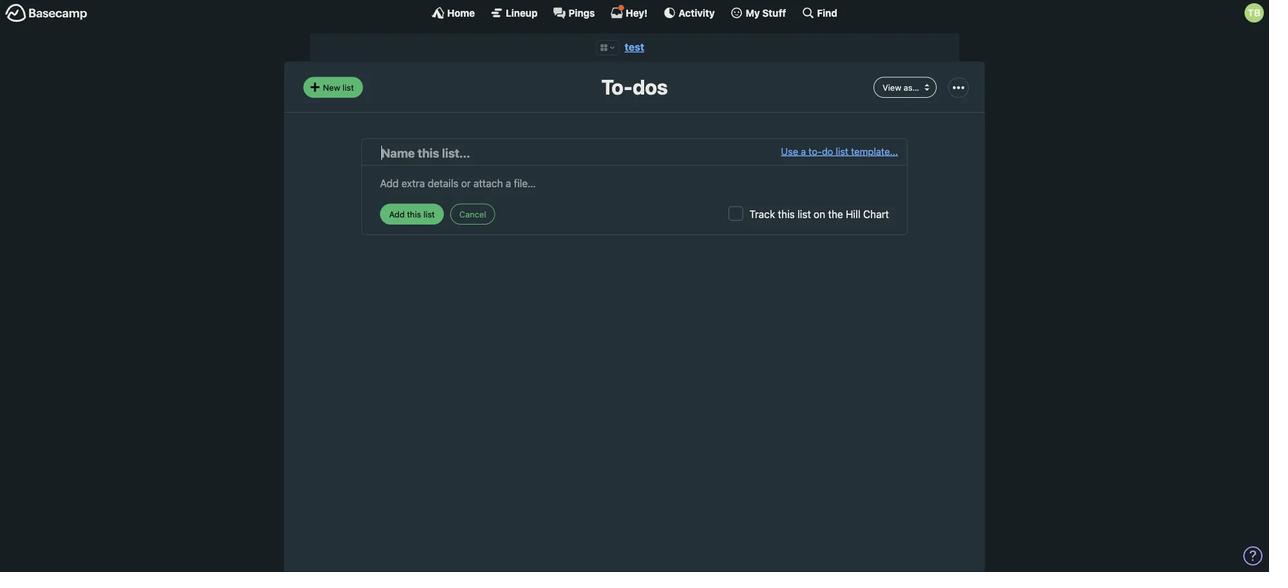 Task type: vqa. For each thing, say whether or not it's contained in the screenshot.
1st Sun from the right
no



Task type: locate. For each thing, give the bounding box(es) containing it.
None text field
[[380, 172, 889, 191]]

0 horizontal spatial list
[[343, 82, 354, 92]]

use
[[781, 146, 799, 157]]

track
[[750, 208, 775, 220]]

template...
[[851, 146, 898, 157]]

2 vertical spatial list
[[798, 208, 811, 220]]

new
[[323, 82, 340, 92]]

new list
[[323, 82, 354, 92]]

Name this list… text field
[[382, 144, 781, 162]]

pings
[[569, 7, 595, 18]]

my
[[746, 7, 760, 18]]

view as…
[[883, 82, 920, 92]]

0 vertical spatial list
[[343, 82, 354, 92]]

lineup link
[[491, 6, 538, 19]]

as…
[[904, 82, 920, 92]]

dos
[[633, 74, 668, 99]]

1 vertical spatial list
[[836, 146, 849, 157]]

hey!
[[626, 7, 648, 18]]

list
[[343, 82, 354, 92], [836, 146, 849, 157], [798, 208, 811, 220]]

my stuff
[[746, 7, 786, 18]]

list right new
[[343, 82, 354, 92]]

stuff
[[763, 7, 786, 18]]

None submit
[[380, 204, 444, 225]]

list left on
[[798, 208, 811, 220]]

activity link
[[663, 6, 715, 19]]

pings button
[[553, 6, 595, 19]]

cancel button
[[450, 204, 495, 225]]

list right do
[[836, 146, 849, 157]]

find
[[817, 7, 838, 18]]

use a to-do list template...
[[781, 146, 898, 157]]

test
[[625, 41, 645, 53]]



Task type: describe. For each thing, give the bounding box(es) containing it.
home link
[[432, 6, 475, 19]]

view
[[883, 82, 902, 92]]

hey! button
[[611, 5, 648, 19]]

my stuff button
[[731, 6, 786, 19]]

new list link
[[304, 77, 363, 98]]

1 horizontal spatial list
[[798, 208, 811, 220]]

test link
[[625, 41, 645, 53]]

home
[[447, 7, 475, 18]]

cancel
[[459, 209, 486, 219]]

find button
[[802, 6, 838, 19]]

this
[[778, 208, 795, 220]]

use a to-do list template... link
[[781, 144, 898, 162]]

the
[[828, 208, 843, 220]]

tim burton image
[[1245, 3, 1264, 23]]

view as… button
[[874, 77, 937, 98]]

hill chart
[[846, 208, 889, 220]]

to-dos
[[602, 74, 668, 99]]

a
[[801, 146, 806, 157]]

to-
[[809, 146, 822, 157]]

2 horizontal spatial list
[[836, 146, 849, 157]]

main element
[[0, 0, 1270, 25]]

activity
[[679, 7, 715, 18]]

do
[[822, 146, 833, 157]]

switch accounts image
[[5, 3, 88, 23]]

to-
[[602, 74, 633, 99]]

lineup
[[506, 7, 538, 18]]

on
[[814, 208, 826, 220]]

track this list on the hill chart
[[750, 208, 889, 220]]



